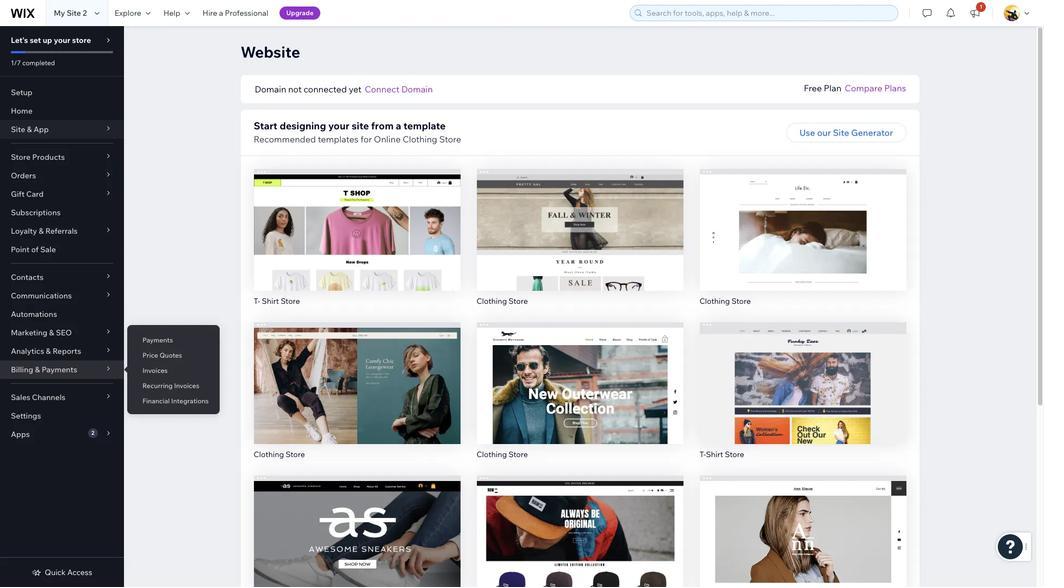 Task type: vqa. For each thing, say whether or not it's contained in the screenshot.
Inventory link
no



Task type: describe. For each thing, give the bounding box(es) containing it.
sale
[[40, 245, 56, 255]]

use our site generator
[[800, 127, 894, 138]]

my site 2
[[54, 8, 87, 18]]

quick access
[[45, 568, 92, 578]]

upgrade
[[286, 9, 314, 17]]

hire a professional
[[203, 8, 268, 18]]

compare
[[845, 83, 883, 94]]

billing
[[11, 365, 33, 375]]

plans
[[885, 83, 907, 94]]

recurring
[[143, 382, 173, 390]]

template
[[404, 120, 446, 132]]

sales
[[11, 393, 30, 403]]

professional
[[225, 8, 268, 18]]

payments inside dropdown button
[[42, 365, 77, 375]]

price
[[143, 352, 158, 360]]

price quotes link
[[127, 347, 220, 365]]

hire
[[203, 8, 217, 18]]

1/7
[[11, 59, 21, 67]]

from
[[371, 120, 394, 132]]

up
[[43, 35, 52, 45]]

& for site
[[27, 125, 32, 134]]

store products button
[[0, 148, 124, 167]]

payments link
[[127, 331, 220, 350]]

a inside start designing your site from a template recommended templates for online clothing store
[[396, 120, 402, 132]]

shirt for t- shirt store
[[262, 296, 279, 306]]

subscriptions link
[[0, 204, 124, 222]]

connect domain button
[[365, 83, 433, 96]]

point
[[11, 245, 30, 255]]

let's
[[11, 35, 28, 45]]

connected
[[304, 84, 347, 95]]

subscriptions
[[11, 208, 61, 218]]

free plan compare plans
[[804, 83, 907, 94]]

1/7 completed
[[11, 59, 55, 67]]

orders button
[[0, 167, 124, 185]]

0 vertical spatial 2
[[83, 8, 87, 18]]

1
[[980, 3, 983, 10]]

templates
[[318, 134, 359, 145]]

0 vertical spatial a
[[219, 8, 223, 18]]

point of sale link
[[0, 241, 124, 259]]

reports
[[53, 347, 81, 356]]

1 horizontal spatial site
[[67, 8, 81, 18]]

products
[[32, 152, 65, 162]]

gift card
[[11, 189, 44, 199]]

generator
[[852, 127, 894, 138]]

marketing & seo button
[[0, 324, 124, 342]]

price quotes
[[143, 352, 182, 360]]

explore
[[115, 8, 141, 18]]

marketing & seo
[[11, 328, 72, 338]]

site inside site & app dropdown button
[[11, 125, 25, 134]]

loyalty & referrals button
[[0, 222, 124, 241]]

gift
[[11, 189, 25, 199]]

financial integrations link
[[127, 392, 220, 411]]

help button
[[157, 0, 196, 26]]

plan
[[824, 83, 842, 94]]

loyalty & referrals
[[11, 226, 78, 236]]

t- shirt store
[[254, 296, 300, 306]]

for
[[361, 134, 372, 145]]

automations
[[11, 310, 57, 319]]

not
[[288, 84, 302, 95]]

website
[[241, 42, 300, 61]]

contacts button
[[0, 268, 124, 287]]

2 inside sidebar element
[[91, 430, 94, 437]]

quick
[[45, 568, 66, 578]]

referrals
[[45, 226, 78, 236]]

seo
[[56, 328, 72, 338]]

channels
[[32, 393, 65, 403]]

our
[[818, 127, 831, 138]]

1 button
[[964, 0, 988, 26]]

let's set up your store
[[11, 35, 91, 45]]

your inside sidebar element
[[54, 35, 70, 45]]

online
[[374, 134, 401, 145]]

site inside use our site generator button
[[833, 127, 850, 138]]

contacts
[[11, 273, 44, 282]]

& for marketing
[[49, 328, 54, 338]]

t- for t- shirt store
[[254, 296, 260, 306]]



Task type: locate. For each thing, give the bounding box(es) containing it.
0 horizontal spatial your
[[54, 35, 70, 45]]

& for analytics
[[46, 347, 51, 356]]

1 horizontal spatial 2
[[91, 430, 94, 437]]

& right "billing"
[[35, 365, 40, 375]]

analytics & reports
[[11, 347, 81, 356]]

your
[[54, 35, 70, 45], [328, 120, 350, 132]]

2 domain from the left
[[402, 84, 433, 95]]

analytics & reports button
[[0, 342, 124, 361]]

quick access button
[[32, 568, 92, 578]]

2 horizontal spatial site
[[833, 127, 850, 138]]

home link
[[0, 102, 124, 120]]

0 horizontal spatial invoices
[[143, 367, 168, 375]]

domain left not
[[255, 84, 286, 95]]

sales channels button
[[0, 389, 124, 407]]

2 right my
[[83, 8, 87, 18]]

& right loyalty
[[39, 226, 44, 236]]

domain right 'connect'
[[402, 84, 433, 95]]

start
[[254, 120, 278, 132]]

recurring invoices link
[[127, 377, 220, 396]]

1 vertical spatial your
[[328, 120, 350, 132]]

site right my
[[67, 8, 81, 18]]

1 vertical spatial a
[[396, 120, 402, 132]]

site
[[67, 8, 81, 18], [11, 125, 25, 134], [833, 127, 850, 138]]

access
[[67, 568, 92, 578]]

1 horizontal spatial t-
[[700, 450, 706, 460]]

settings link
[[0, 407, 124, 426]]

a right hire
[[219, 8, 223, 18]]

store products
[[11, 152, 65, 162]]

designing
[[280, 120, 326, 132]]

& left app
[[27, 125, 32, 134]]

communications button
[[0, 287, 124, 305]]

1 vertical spatial t-
[[700, 450, 706, 460]]

site & app button
[[0, 120, 124, 139]]

financial
[[143, 397, 170, 405]]

invoices up recurring
[[143, 367, 168, 375]]

payments down analytics & reports dropdown button
[[42, 365, 77, 375]]

view button
[[334, 234, 380, 254], [557, 234, 604, 254], [780, 234, 827, 254], [334, 388, 380, 407], [557, 388, 604, 407], [780, 388, 827, 407], [334, 541, 380, 561], [557, 541, 604, 561], [780, 541, 827, 561]]

your inside start designing your site from a template recommended templates for online clothing store
[[328, 120, 350, 132]]

& inside dropdown button
[[35, 365, 40, 375]]

0 horizontal spatial domain
[[255, 84, 286, 95]]

& inside popup button
[[49, 328, 54, 338]]

0 horizontal spatial shirt
[[262, 296, 279, 306]]

sidebar element
[[0, 26, 124, 588]]

0 vertical spatial payments
[[143, 336, 173, 344]]

0 horizontal spatial 2
[[83, 8, 87, 18]]

0 horizontal spatial site
[[11, 125, 25, 134]]

invoices up the integrations
[[174, 382, 199, 390]]

1 horizontal spatial a
[[396, 120, 402, 132]]

recurring invoices
[[143, 382, 199, 390]]

invoices
[[143, 367, 168, 375], [174, 382, 199, 390]]

financial integrations
[[143, 397, 209, 405]]

0 vertical spatial t-
[[254, 296, 260, 306]]

view
[[347, 239, 367, 250], [570, 239, 590, 250], [793, 239, 814, 250], [347, 392, 367, 403], [570, 392, 590, 403], [793, 392, 814, 403], [347, 545, 367, 556], [570, 545, 590, 556], [793, 545, 814, 556]]

billing & payments
[[11, 365, 77, 375]]

1 horizontal spatial domain
[[402, 84, 433, 95]]

invoices link
[[127, 362, 220, 380]]

loyalty
[[11, 226, 37, 236]]

card
[[26, 189, 44, 199]]

clothing inside start designing your site from a template recommended templates for online clothing store
[[403, 134, 438, 145]]

store inside start designing your site from a template recommended templates for online clothing store
[[440, 134, 462, 145]]

1 horizontal spatial payments
[[143, 336, 173, 344]]

your up templates
[[328, 120, 350, 132]]

of
[[31, 245, 39, 255]]

0 horizontal spatial payments
[[42, 365, 77, 375]]

setup
[[11, 88, 33, 97]]

1 vertical spatial shirt
[[706, 450, 724, 460]]

a right from
[[396, 120, 402, 132]]

quotes
[[160, 352, 182, 360]]

0 vertical spatial your
[[54, 35, 70, 45]]

1 vertical spatial invoices
[[174, 382, 199, 390]]

recommended
[[254, 134, 316, 145]]

& left seo
[[49, 328, 54, 338]]

1 horizontal spatial invoices
[[174, 382, 199, 390]]

1 vertical spatial payments
[[42, 365, 77, 375]]

t-shirt store
[[700, 450, 745, 460]]

billing & payments button
[[0, 361, 124, 379]]

store inside 'store products' dropdown button
[[11, 152, 31, 162]]

payments up price quotes
[[143, 336, 173, 344]]

upgrade button
[[280, 7, 320, 20]]

analytics
[[11, 347, 44, 356]]

sales channels
[[11, 393, 65, 403]]

help
[[164, 8, 180, 18]]

use
[[800, 127, 816, 138]]

edit
[[349, 216, 365, 227], [572, 216, 589, 227], [795, 216, 812, 227], [349, 369, 365, 380], [572, 369, 589, 380], [795, 369, 812, 380], [349, 523, 365, 533], [572, 523, 589, 533], [795, 523, 812, 533]]

0 vertical spatial shirt
[[262, 296, 279, 306]]

site & app
[[11, 125, 49, 134]]

& left reports
[[46, 347, 51, 356]]

store
[[440, 134, 462, 145], [11, 152, 31, 162], [281, 296, 300, 306], [509, 296, 528, 306], [732, 296, 751, 306], [286, 450, 305, 460], [509, 450, 528, 460], [725, 450, 745, 460]]

1 horizontal spatial shirt
[[706, 450, 724, 460]]

domain not connected yet connect domain
[[255, 84, 433, 95]]

0 horizontal spatial a
[[219, 8, 223, 18]]

site down home
[[11, 125, 25, 134]]

yet
[[349, 84, 362, 95]]

app
[[34, 125, 49, 134]]

1 vertical spatial 2
[[91, 430, 94, 437]]

t- for t-shirt store
[[700, 450, 706, 460]]

1 domain from the left
[[255, 84, 286, 95]]

clothing
[[403, 134, 438, 145], [477, 296, 507, 306], [700, 296, 730, 306], [254, 450, 284, 460], [477, 450, 507, 460]]

2 down the settings "link"
[[91, 430, 94, 437]]

store
[[72, 35, 91, 45]]

0 vertical spatial invoices
[[143, 367, 168, 375]]

set
[[30, 35, 41, 45]]

your right up
[[54, 35, 70, 45]]

0 horizontal spatial t-
[[254, 296, 260, 306]]

my
[[54, 8, 65, 18]]

compare plans button
[[845, 82, 907, 95]]

integrations
[[171, 397, 209, 405]]

& for loyalty
[[39, 226, 44, 236]]

gift card button
[[0, 185, 124, 204]]

point of sale
[[11, 245, 56, 255]]

shirt for t-shirt store
[[706, 450, 724, 460]]

marketing
[[11, 328, 47, 338]]

domain
[[255, 84, 286, 95], [402, 84, 433, 95]]

free
[[804, 83, 822, 94]]

& for billing
[[35, 365, 40, 375]]

setup link
[[0, 83, 124, 102]]

home
[[11, 106, 33, 116]]

connect
[[365, 84, 400, 95]]

orders
[[11, 171, 36, 181]]

hire a professional link
[[196, 0, 275, 26]]

use our site generator button
[[787, 123, 907, 143]]

clothing store
[[477, 296, 528, 306], [700, 296, 751, 306], [254, 450, 305, 460], [477, 450, 528, 460]]

site right 'our'
[[833, 127, 850, 138]]

apps
[[11, 430, 30, 440]]

1 horizontal spatial your
[[328, 120, 350, 132]]

edit button
[[334, 212, 380, 231], [557, 212, 603, 231], [781, 212, 826, 231], [334, 365, 380, 385], [557, 365, 603, 385], [781, 365, 826, 385], [334, 518, 380, 538], [557, 518, 603, 538], [781, 518, 826, 538]]

completed
[[22, 59, 55, 67]]

Search for tools, apps, help & more... field
[[644, 5, 895, 21]]



